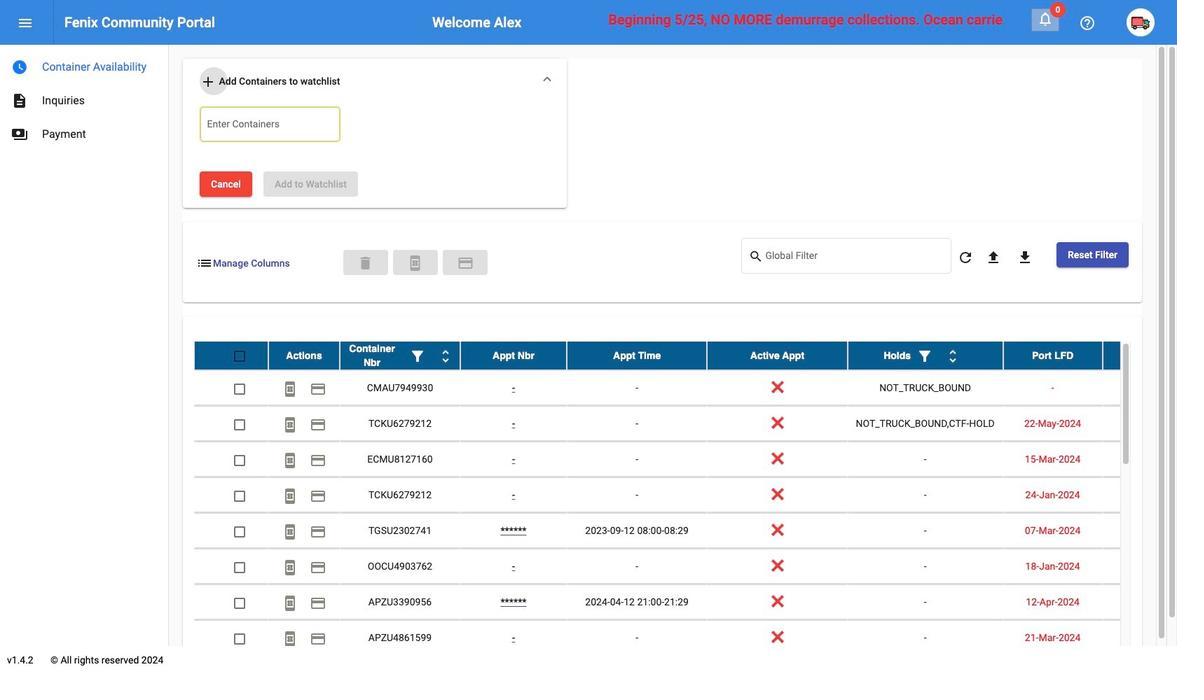 Task type: describe. For each thing, give the bounding box(es) containing it.
delete image
[[358, 255, 375, 272]]

Global Watchlist Filter field
[[766, 253, 944, 264]]

5 column header from the left
[[707, 342, 848, 370]]

1 row from the top
[[194, 342, 1177, 371]]

3 row from the top
[[194, 407, 1177, 443]]

9 row from the top
[[194, 621, 1177, 657]]

8 cell from the top
[[1103, 621, 1177, 656]]

2 cell from the top
[[1103, 407, 1177, 442]]

3 cell from the top
[[1103, 443, 1177, 478]]

3 column header from the left
[[460, 342, 567, 370]]

4 row from the top
[[194, 443, 1177, 478]]

2 row from the top
[[194, 371, 1177, 407]]

5 row from the top
[[194, 478, 1177, 514]]

2 column header from the left
[[340, 342, 460, 370]]



Task type: locate. For each thing, give the bounding box(es) containing it.
7 cell from the top
[[1103, 585, 1177, 621]]

grid
[[194, 342, 1177, 658]]

cell
[[1103, 371, 1177, 406], [1103, 407, 1177, 442], [1103, 443, 1177, 478], [1103, 478, 1177, 513], [1103, 514, 1177, 549], [1103, 550, 1177, 585], [1103, 585, 1177, 621], [1103, 621, 1177, 656]]

row
[[194, 342, 1177, 371], [194, 371, 1177, 407], [194, 407, 1177, 443], [194, 443, 1177, 478], [194, 478, 1177, 514], [194, 514, 1177, 550], [194, 550, 1177, 585], [194, 585, 1177, 621], [194, 621, 1177, 657]]

4 cell from the top
[[1103, 478, 1177, 513]]

8 column header from the left
[[1103, 342, 1177, 370]]

7 row from the top
[[194, 550, 1177, 585]]

6 cell from the top
[[1103, 550, 1177, 585]]

no color image
[[1037, 11, 1054, 27], [17, 15, 34, 32], [1079, 15, 1096, 32], [11, 93, 28, 109], [985, 249, 1002, 266], [457, 255, 474, 272], [409, 349, 426, 366], [917, 349, 934, 366], [282, 381, 299, 398], [310, 381, 327, 398], [310, 417, 327, 434], [282, 488, 299, 505], [282, 524, 299, 541], [310, 524, 327, 541], [282, 560, 299, 577], [310, 596, 327, 612]]

column header
[[268, 342, 340, 370], [340, 342, 460, 370], [460, 342, 567, 370], [567, 342, 707, 370], [707, 342, 848, 370], [848, 342, 1003, 370], [1003, 342, 1103, 370], [1103, 342, 1177, 370]]

7 column header from the left
[[1003, 342, 1103, 370]]

5 cell from the top
[[1103, 514, 1177, 549]]

no color image
[[11, 59, 28, 76], [200, 74, 217, 91], [11, 126, 28, 143], [749, 249, 766, 266], [957, 249, 974, 266], [1017, 249, 1034, 266], [196, 255, 213, 272], [407, 255, 424, 272], [437, 349, 454, 366], [945, 349, 962, 366], [282, 417, 299, 434], [282, 453, 299, 469], [310, 453, 327, 469], [310, 488, 327, 505], [310, 560, 327, 577], [282, 596, 299, 612], [282, 631, 299, 648], [310, 631, 327, 648]]

1 cell from the top
[[1103, 371, 1177, 406]]

8 row from the top
[[194, 585, 1177, 621]]

6 row from the top
[[194, 514, 1177, 550]]

None text field
[[207, 120, 333, 134]]

4 column header from the left
[[567, 342, 707, 370]]

navigation
[[0, 45, 168, 151]]

1 column header from the left
[[268, 342, 340, 370]]

6 column header from the left
[[848, 342, 1003, 370]]



Task type: vqa. For each thing, say whether or not it's contained in the screenshot.
1st filter_alt from the right
no



